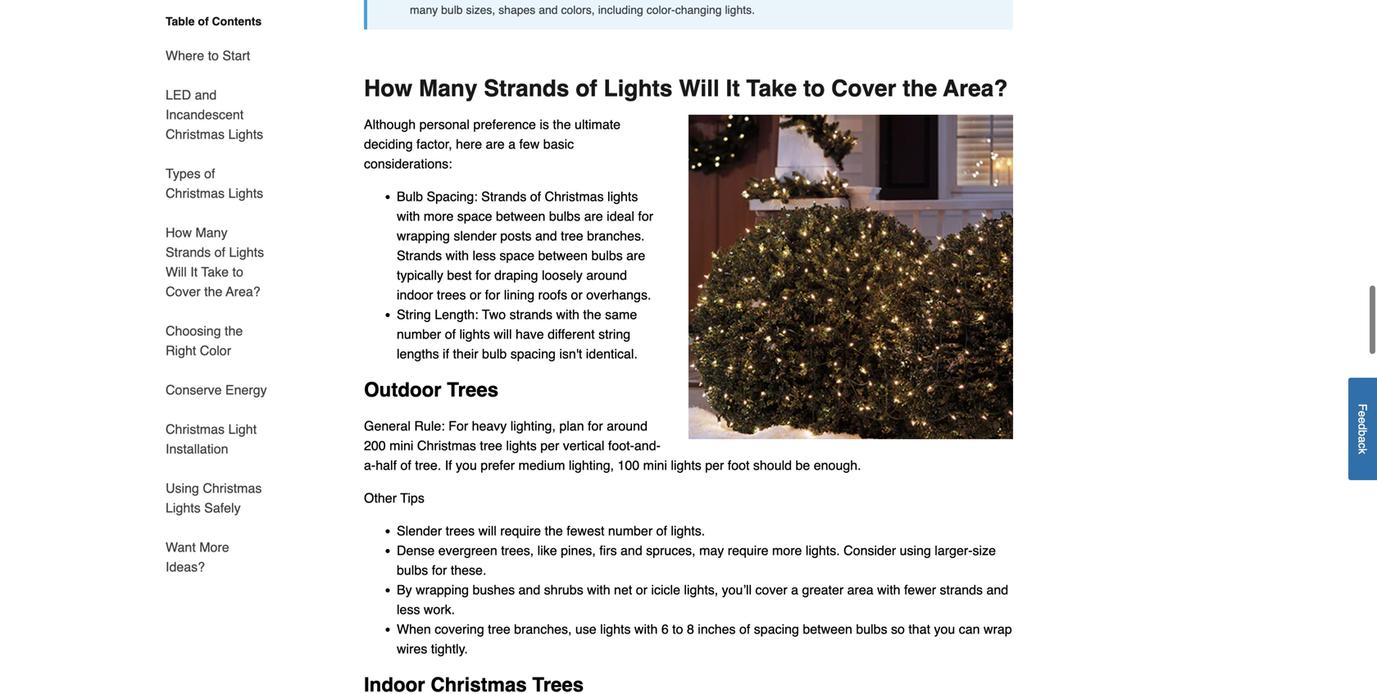 Task type: locate. For each thing, give the bounding box(es) containing it.
per left foot
[[705, 458, 724, 473]]

for up the vertical
[[588, 418, 603, 434]]

0 horizontal spatial are
[[486, 136, 505, 152]]

incandescent
[[166, 107, 244, 122]]

or right the 'roofs' at the top left
[[571, 287, 583, 302]]

the inside slender trees will require the fewest number of lights. dense evergreen trees, like pines, firs and spruces, may require more lights. consider using larger-size bulbs for these. by wrapping bushes and shrubs with net or icicle lights, you'll cover a greater area with fewer strands and less work. when covering tree branches, use lights with 6 to 8 inches of spacing between bulbs so that you can wrap wires tightly.
[[545, 523, 563, 539]]

0 horizontal spatial many
[[195, 225, 228, 240]]

overhangs.
[[586, 287, 651, 302]]

and-
[[634, 438, 661, 453]]

0 horizontal spatial spacing
[[511, 346, 556, 361]]

8
[[687, 622, 694, 637]]

f e e d b a c k button
[[1349, 378, 1377, 481]]

take inside table of contents element
[[201, 264, 229, 280]]

1 vertical spatial will
[[478, 523, 497, 539]]

lengths
[[397, 346, 439, 361]]

christmas down incandescent
[[166, 127, 225, 142]]

lights inside using christmas lights safely
[[166, 500, 201, 516]]

1 horizontal spatial are
[[584, 209, 603, 224]]

of right types
[[204, 166, 215, 181]]

1 vertical spatial less
[[397, 602, 420, 617]]

around inside bulb spacing: strands of christmas lights with more space between bulbs are ideal for wrapping slender posts and tree branches. strands with less space between bulbs are typically best for draping loosely around indoor trees or for lining roofs or overhangs. string length: two strands with the same number of lights will have different string lengths if their bulb spacing isn't identical.
[[586, 268, 627, 283]]

heavy
[[472, 418, 507, 434]]

wrapping up typically
[[397, 228, 450, 243]]

space up "slender"
[[457, 209, 492, 224]]

mini
[[390, 438, 414, 453], [643, 458, 667, 473]]

around inside general rule: for heavy lighting, plan for around 200 mini christmas tree lights per vertical foot-and- a-half of tree. if you prefer medium lighting, 100 mini lights per foot should be enough.
[[607, 418, 648, 434]]

identical.
[[586, 346, 638, 361]]

1 horizontal spatial more
[[772, 543, 802, 558]]

are down preference
[[486, 136, 505, 152]]

less inside slender trees will require the fewest number of lights. dense evergreen trees, like pines, firs and spruces, may require more lights. consider using larger-size bulbs for these. by wrapping bushes and shrubs with net or icicle lights, you'll cover a greater area with fewer strands and less work. when covering tree branches, use lights with 6 to 8 inches of spacing between bulbs so that you can wrap wires tightly.
[[397, 602, 420, 617]]

1 vertical spatial tree
[[480, 438, 502, 453]]

2 vertical spatial between
[[803, 622, 852, 637]]

for
[[449, 418, 468, 434]]

1 vertical spatial will
[[166, 264, 187, 280]]

christmas up installation
[[166, 422, 225, 437]]

0 vertical spatial you
[[456, 458, 477, 473]]

around
[[586, 268, 627, 283], [607, 418, 648, 434]]

lights
[[604, 75, 673, 102], [228, 127, 263, 142], [228, 186, 263, 201], [229, 245, 264, 260], [166, 500, 201, 516]]

christmas
[[166, 127, 225, 142], [166, 186, 225, 201], [545, 189, 604, 204], [166, 422, 225, 437], [417, 438, 476, 453], [203, 481, 262, 496]]

general rule: for heavy lighting, plan for around 200 mini christmas tree lights per vertical foot-and- a-half of tree. if you prefer medium lighting, 100 mini lights per foot should be enough.
[[364, 418, 861, 473]]

a left few
[[508, 136, 516, 152]]

deciding
[[364, 136, 413, 152]]

e up b
[[1356, 417, 1369, 424]]

light
[[228, 422, 257, 437]]

with right area on the right
[[877, 582, 901, 598]]

larger-
[[935, 543, 973, 558]]

lights
[[607, 189, 638, 204], [459, 327, 490, 342], [506, 438, 537, 453], [671, 458, 702, 473], [600, 622, 631, 637]]

1 vertical spatial a
[[1356, 437, 1369, 443]]

1 vertical spatial more
[[772, 543, 802, 558]]

0 horizontal spatial you
[[456, 458, 477, 473]]

1 vertical spatial space
[[500, 248, 535, 263]]

1 vertical spatial take
[[201, 264, 229, 280]]

led and incandescent christmas lights
[[166, 87, 263, 142]]

0 vertical spatial take
[[746, 75, 797, 102]]

few
[[519, 136, 540, 152]]

0 vertical spatial tree
[[561, 228, 583, 243]]

less down by
[[397, 602, 420, 617]]

types of christmas lights
[[166, 166, 263, 201]]

around up overhangs.
[[586, 268, 627, 283]]

number up firs
[[608, 523, 653, 539]]

lights,
[[684, 582, 718, 598]]

less down "slender"
[[473, 248, 496, 263]]

1 vertical spatial number
[[608, 523, 653, 539]]

area
[[847, 582, 874, 598]]

with
[[397, 209, 420, 224], [446, 248, 469, 263], [556, 307, 580, 322], [587, 582, 610, 598], [877, 582, 901, 598], [634, 622, 658, 637]]

e
[[1356, 411, 1369, 417], [1356, 417, 1369, 424]]

1 vertical spatial around
[[607, 418, 648, 434]]

0 vertical spatial a
[[508, 136, 516, 152]]

spacing
[[511, 346, 556, 361], [754, 622, 799, 637]]

you right if
[[456, 458, 477, 473]]

1 vertical spatial mini
[[643, 458, 667, 473]]

0 vertical spatial wrapping
[[397, 228, 450, 243]]

0 horizontal spatial a
[[508, 136, 516, 152]]

outdoor trees
[[364, 379, 498, 401]]

number inside bulb spacing: strands of christmas lights with more space between bulbs are ideal for wrapping slender posts and tree branches. strands with less space between bulbs are typically best for draping loosely around indoor trees or for lining roofs or overhangs. string length: two strands with the same number of lights will have different string lengths if their bulb spacing isn't identical.
[[397, 327, 441, 342]]

1 vertical spatial trees
[[446, 523, 475, 539]]

f
[[1356, 404, 1369, 411]]

more down spacing:
[[424, 209, 454, 224]]

0 vertical spatial require
[[500, 523, 541, 539]]

and up wrap
[[987, 582, 1008, 598]]

lights inside 'led and incandescent christmas lights'
[[228, 127, 263, 142]]

lighting, down the vertical
[[569, 458, 614, 473]]

number up lengths
[[397, 327, 441, 342]]

lights left foot
[[671, 458, 702, 473]]

bulb
[[397, 189, 423, 204]]

will up evergreen
[[478, 523, 497, 539]]

lights. up greater
[[806, 543, 840, 558]]

take
[[746, 75, 797, 102], [201, 264, 229, 280]]

will inside bulb spacing: strands of christmas lights with more space between bulbs are ideal for wrapping slender posts and tree branches. strands with less space between bulbs are typically best for draping loosely around indoor trees or for lining roofs or overhangs. string length: two strands with the same number of lights will have different string lengths if their bulb spacing isn't identical.
[[494, 327, 512, 342]]

how up although on the left of the page
[[364, 75, 412, 102]]

enough.
[[814, 458, 861, 473]]

1 vertical spatial many
[[195, 225, 228, 240]]

1 horizontal spatial many
[[419, 75, 477, 102]]

many down types of christmas lights
[[195, 225, 228, 240]]

with left 6
[[634, 622, 658, 637]]

0 horizontal spatial how many strands of lights will it take to cover the area?
[[166, 225, 264, 299]]

plan
[[559, 418, 584, 434]]

0 vertical spatial it
[[726, 75, 740, 102]]

trees
[[437, 287, 466, 302], [446, 523, 475, 539]]

lights down types of christmas lights link
[[229, 245, 264, 260]]

tree
[[561, 228, 583, 243], [480, 438, 502, 453], [488, 622, 511, 637]]

lights. up spruces,
[[671, 523, 705, 539]]

1 vertical spatial how many strands of lights will it take to cover the area?
[[166, 225, 264, 299]]

e up d
[[1356, 411, 1369, 417]]

lights down incandescent
[[228, 127, 263, 142]]

0 vertical spatial around
[[586, 268, 627, 283]]

0 horizontal spatial lighting,
[[511, 418, 556, 434]]

0 vertical spatial number
[[397, 327, 441, 342]]

is
[[540, 117, 549, 132]]

per up medium
[[540, 438, 559, 453]]

work.
[[424, 602, 455, 617]]

using
[[900, 543, 931, 558]]

1 vertical spatial lights.
[[806, 543, 840, 558]]

christmas up safely
[[203, 481, 262, 496]]

1 vertical spatial how
[[166, 225, 192, 240]]

using christmas lights safely link
[[166, 469, 269, 528]]

of down types of christmas lights link
[[214, 245, 225, 260]]

2 horizontal spatial are
[[626, 248, 645, 263]]

2 vertical spatial a
[[791, 582, 798, 598]]

space up the draping
[[500, 248, 535, 263]]

table of contents element
[[146, 13, 269, 577]]

trees up evergreen
[[446, 523, 475, 539]]

mini down general
[[390, 438, 414, 453]]

trees inside slender trees will require the fewest number of lights. dense evergreen trees, like pines, firs and spruces, may require more lights. consider using larger-size bulbs for these. by wrapping bushes and shrubs with net or icicle lights, you'll cover a greater area with fewer strands and less work. when covering tree branches, use lights with 6 to 8 inches of spacing between bulbs so that you can wrap wires tightly.
[[446, 523, 475, 539]]

0 vertical spatial cover
[[831, 75, 896, 102]]

0 vertical spatial strands
[[510, 307, 553, 322]]

0 vertical spatial how many strands of lights will it take to cover the area?
[[364, 75, 1008, 102]]

0 horizontal spatial it
[[190, 264, 198, 280]]

strands up the have
[[510, 307, 553, 322]]

1 horizontal spatial per
[[705, 458, 724, 473]]

spacing inside slender trees will require the fewest number of lights. dense evergreen trees, like pines, firs and spruces, may require more lights. consider using larger-size bulbs for these. by wrapping bushes and shrubs with net or icicle lights, you'll cover a greater area with fewer strands and less work. when covering tree branches, use lights with 6 to 8 inches of spacing between bulbs so that you can wrap wires tightly.
[[754, 622, 799, 637]]

0 horizontal spatial number
[[397, 327, 441, 342]]

0 horizontal spatial will
[[166, 264, 187, 280]]

it inside how many strands of lights will it take to cover the area? link
[[190, 264, 198, 280]]

of up ultimate
[[576, 75, 597, 102]]

0 horizontal spatial lights.
[[671, 523, 705, 539]]

mini down and- at left
[[643, 458, 667, 473]]

1 vertical spatial cover
[[166, 284, 201, 299]]

0 horizontal spatial require
[[500, 523, 541, 539]]

0 horizontal spatial area?
[[226, 284, 260, 299]]

1 horizontal spatial mini
[[643, 458, 667, 473]]

of up "if"
[[445, 327, 456, 342]]

1 vertical spatial lighting,
[[569, 458, 614, 473]]

1 horizontal spatial lighting,
[[569, 458, 614, 473]]

200
[[364, 438, 386, 453]]

0 horizontal spatial per
[[540, 438, 559, 453]]

consider
[[844, 543, 896, 558]]

0 vertical spatial more
[[424, 209, 454, 224]]

lights up how many strands of lights will it take to cover the area? link
[[228, 186, 263, 201]]

different
[[548, 327, 595, 342]]

many inside table of contents element
[[195, 225, 228, 240]]

trees up the length: at the top left of the page
[[437, 287, 466, 302]]

will up the bulb
[[494, 327, 512, 342]]

and up incandescent
[[195, 87, 217, 102]]

strands down larger-
[[940, 582, 983, 598]]

require
[[500, 523, 541, 539], [728, 543, 769, 558]]

1 horizontal spatial cover
[[831, 75, 896, 102]]

0 vertical spatial area?
[[943, 75, 1008, 102]]

wrapping up work.
[[416, 582, 469, 598]]

choosing
[[166, 323, 221, 339]]

0 vertical spatial spacing
[[511, 346, 556, 361]]

bulbs
[[549, 209, 581, 224], [591, 248, 623, 263], [397, 563, 428, 578], [856, 622, 887, 637]]

1 horizontal spatial lights.
[[806, 543, 840, 558]]

how inside table of contents element
[[166, 225, 192, 240]]

wrapping inside slender trees will require the fewest number of lights. dense evergreen trees, like pines, firs and spruces, may require more lights. consider using larger-size bulbs for these. by wrapping bushes and shrubs with net or icicle lights, you'll cover a greater area with fewer strands and less work. when covering tree branches, use lights with 6 to 8 inches of spacing between bulbs so that you can wrap wires tightly.
[[416, 582, 469, 598]]

1 vertical spatial spacing
[[754, 622, 799, 637]]

how many strands of lights will it take to cover the area?
[[364, 75, 1008, 102], [166, 225, 264, 299]]

1 horizontal spatial less
[[473, 248, 496, 263]]

fewest
[[567, 523, 605, 539]]

lights inside slender trees will require the fewest number of lights. dense evergreen trees, like pines, firs and spruces, may require more lights. consider using larger-size bulbs for these. by wrapping bushes and shrubs with net or icicle lights, you'll cover a greater area with fewer strands and less work. when covering tree branches, use lights with 6 to 8 inches of spacing between bulbs so that you can wrap wires tightly.
[[600, 622, 631, 637]]

1 horizontal spatial take
[[746, 75, 797, 102]]

slender
[[397, 523, 442, 539]]

tree down bushes
[[488, 622, 511, 637]]

between
[[496, 209, 546, 224], [538, 248, 588, 263], [803, 622, 852, 637]]

per
[[540, 438, 559, 453], [705, 458, 724, 473]]

0 horizontal spatial more
[[424, 209, 454, 224]]

for right best
[[476, 268, 491, 283]]

will inside slender trees will require the fewest number of lights. dense evergreen trees, like pines, firs and spruces, may require more lights. consider using larger-size bulbs for these. by wrapping bushes and shrubs with net or icicle lights, you'll cover a greater area with fewer strands and less work. when covering tree branches, use lights with 6 to 8 inches of spacing between bulbs so that you can wrap wires tightly.
[[478, 523, 497, 539]]

tree inside general rule: for heavy lighting, plan for around 200 mini christmas tree lights per vertical foot-and- a-half of tree. if you prefer medium lighting, 100 mini lights per foot should be enough.
[[480, 438, 502, 453]]

1 vertical spatial require
[[728, 543, 769, 558]]

many up personal
[[419, 75, 477, 102]]

conserve
[[166, 382, 222, 398]]

0 vertical spatial per
[[540, 438, 559, 453]]

2 horizontal spatial or
[[636, 582, 648, 598]]

inches
[[698, 622, 736, 637]]

tree up "loosely" in the left of the page
[[561, 228, 583, 243]]

where to start
[[166, 48, 250, 63]]

firs
[[599, 543, 617, 558]]

and right posts
[[535, 228, 557, 243]]

1 horizontal spatial strands
[[940, 582, 983, 598]]

0 vertical spatial less
[[473, 248, 496, 263]]

tightly.
[[431, 641, 468, 657]]

and
[[195, 87, 217, 102], [535, 228, 557, 243], [621, 543, 642, 558], [519, 582, 540, 598], [987, 582, 1008, 598]]

rule:
[[414, 418, 445, 434]]

roofs
[[538, 287, 567, 302]]

or
[[470, 287, 481, 302], [571, 287, 583, 302], [636, 582, 648, 598]]

lights down using
[[166, 500, 201, 516]]

0 horizontal spatial less
[[397, 602, 420, 617]]

0 vertical spatial how
[[364, 75, 412, 102]]

a right cover
[[791, 582, 798, 598]]

d
[[1356, 424, 1369, 430]]

2 horizontal spatial a
[[1356, 437, 1369, 443]]

more up cover
[[772, 543, 802, 558]]

prefer
[[481, 458, 515, 473]]

spacing down the have
[[511, 346, 556, 361]]

between up posts
[[496, 209, 546, 224]]

other
[[364, 491, 397, 506]]

a up k
[[1356, 437, 1369, 443]]

tree inside bulb spacing: strands of christmas lights with more space between bulbs are ideal for wrapping slender posts and tree branches. strands with less space between bulbs are typically best for draping loosely around indoor trees or for lining roofs or overhangs. string length: two strands with the same number of lights will have different string lengths if their bulb spacing isn't identical.
[[561, 228, 583, 243]]

0 horizontal spatial mini
[[390, 438, 414, 453]]

100
[[618, 458, 640, 473]]

0 horizontal spatial take
[[201, 264, 229, 280]]

the inside although personal preference is the ultimate deciding factor, here are a few basic considerations:
[[553, 117, 571, 132]]

strands up is
[[484, 75, 569, 102]]

2 e from the top
[[1356, 417, 1369, 424]]

bulbs left ideal
[[549, 209, 581, 224]]

1 horizontal spatial you
[[934, 622, 955, 637]]

1 horizontal spatial or
[[571, 287, 583, 302]]

less
[[473, 248, 496, 263], [397, 602, 420, 617]]

or for number
[[636, 582, 648, 598]]

number
[[397, 327, 441, 342], [608, 523, 653, 539]]

1 vertical spatial between
[[538, 248, 588, 263]]

christmas up if
[[417, 438, 476, 453]]

you left can
[[934, 622, 955, 637]]

same
[[605, 307, 637, 322]]

christmas down basic
[[545, 189, 604, 204]]

lights right use
[[600, 622, 631, 637]]

wrap
[[984, 622, 1012, 637]]

christmas inside types of christmas lights
[[166, 186, 225, 201]]

two
[[482, 307, 506, 322]]

tree down the heavy
[[480, 438, 502, 453]]

between up "loosely" in the left of the page
[[538, 248, 588, 263]]

christmas inside 'led and incandescent christmas lights'
[[166, 127, 225, 142]]

strands inside bulb spacing: strands of christmas lights with more space between bulbs are ideal for wrapping slender posts and tree branches. strands with less space between bulbs are typically best for draping loosely around indoor trees or for lining roofs or overhangs. string length: two strands with the same number of lights will have different string lengths if their bulb spacing isn't identical.
[[510, 307, 553, 322]]

1 horizontal spatial will
[[679, 75, 720, 102]]

2 vertical spatial tree
[[488, 622, 511, 637]]

more
[[424, 209, 454, 224], [772, 543, 802, 558]]

are down branches.
[[626, 248, 645, 263]]

using
[[166, 481, 199, 496]]

require up trees,
[[500, 523, 541, 539]]

between down greater
[[803, 622, 852, 637]]

0 horizontal spatial cover
[[166, 284, 201, 299]]

strands inside slender trees will require the fewest number of lights. dense evergreen trees, like pines, firs and spruces, may require more lights. consider using larger-size bulbs for these. by wrapping bushes and shrubs with net or icicle lights, you'll cover a greater area with fewer strands and less work. when covering tree branches, use lights with 6 to 8 inches of spacing between bulbs so that you can wrap wires tightly.
[[940, 582, 983, 598]]

around up foot-
[[607, 418, 648, 434]]

a inside button
[[1356, 437, 1369, 443]]

you inside general rule: for heavy lighting, plan for around 200 mini christmas tree lights per vertical foot-and- a-half of tree. if you prefer medium lighting, 100 mini lights per foot should be enough.
[[456, 458, 477, 473]]

0 horizontal spatial or
[[470, 287, 481, 302]]

lighting, left the plan
[[511, 418, 556, 434]]

1 horizontal spatial a
[[791, 582, 798, 598]]

1 vertical spatial strands
[[940, 582, 983, 598]]

for left these. on the left bottom of the page
[[432, 563, 447, 578]]

0 horizontal spatial how
[[166, 225, 192, 240]]

of right half
[[400, 458, 411, 473]]

0 vertical spatial lights.
[[671, 523, 705, 539]]

cover inside table of contents element
[[166, 284, 201, 299]]

0 vertical spatial are
[[486, 136, 505, 152]]

strands down types of christmas lights
[[166, 245, 211, 260]]

you inside slender trees will require the fewest number of lights. dense evergreen trees, like pines, firs and spruces, may require more lights. consider using larger-size bulbs for these. by wrapping bushes and shrubs with net or icicle lights, you'll cover a greater area with fewer strands and less work. when covering tree branches, use lights with 6 to 8 inches of spacing between bulbs so that you can wrap wires tightly.
[[934, 622, 955, 637]]

although
[[364, 117, 416, 132]]

of right table
[[198, 15, 209, 28]]

1 horizontal spatial area?
[[943, 75, 1008, 102]]

or right net
[[636, 582, 648, 598]]

are inside although personal preference is the ultimate deciding factor, here are a few basic considerations:
[[486, 136, 505, 152]]

0 vertical spatial lighting,
[[511, 418, 556, 434]]

christmas down types
[[166, 186, 225, 201]]

branches.
[[587, 228, 645, 243]]

require right may
[[728, 543, 769, 558]]

clear net lights on shrubs in front of a house with lighted garland and a wreath on the front door. image
[[689, 115, 1013, 439]]

a inside slender trees will require the fewest number of lights. dense evergreen trees, like pines, firs and spruces, may require more lights. consider using larger-size bulbs for these. by wrapping bushes and shrubs with net or icicle lights, you'll cover a greater area with fewer strands and less work. when covering tree branches, use lights with 6 to 8 inches of spacing between bulbs so that you can wrap wires tightly.
[[791, 582, 798, 598]]

or inside slender trees will require the fewest number of lights. dense evergreen trees, like pines, firs and spruces, may require more lights. consider using larger-size bulbs for these. by wrapping bushes and shrubs with net or icicle lights, you'll cover a greater area with fewer strands and less work. when covering tree branches, use lights with 6 to 8 inches of spacing between bulbs so that you can wrap wires tightly.
[[636, 582, 648, 598]]

1 horizontal spatial how
[[364, 75, 412, 102]]

outdoor
[[364, 379, 442, 401]]

foot
[[728, 458, 750, 473]]

of up spruces,
[[656, 523, 667, 539]]

1 horizontal spatial number
[[608, 523, 653, 539]]

lighting,
[[511, 418, 556, 434], [569, 458, 614, 473]]

foot-
[[608, 438, 634, 453]]

are left ideal
[[584, 209, 603, 224]]

how down types
[[166, 225, 192, 240]]

for
[[638, 209, 653, 224], [476, 268, 491, 283], [485, 287, 500, 302], [588, 418, 603, 434], [432, 563, 447, 578]]

or down best
[[470, 287, 481, 302]]

1 vertical spatial per
[[705, 458, 724, 473]]

of inside general rule: for heavy lighting, plan for around 200 mini christmas tree lights per vertical foot-and- a-half of tree. if you prefer medium lighting, 100 mini lights per foot should be enough.
[[400, 458, 411, 473]]

1 vertical spatial wrapping
[[416, 582, 469, 598]]

contents
[[212, 15, 262, 28]]

string
[[598, 327, 631, 342]]

choosing the right color link
[[166, 312, 269, 371]]

1 vertical spatial you
[[934, 622, 955, 637]]

many
[[419, 75, 477, 102], [195, 225, 228, 240]]

spacing down cover
[[754, 622, 799, 637]]

1 vertical spatial are
[[584, 209, 603, 224]]

1 vertical spatial area?
[[226, 284, 260, 299]]



Task type: vqa. For each thing, say whether or not it's contained in the screenshot.
rightmost the Area?
yes



Task type: describe. For each thing, give the bounding box(es) containing it.
0 horizontal spatial space
[[457, 209, 492, 224]]

ideal
[[607, 209, 634, 224]]

a-
[[364, 458, 376, 473]]

bulbs left so
[[856, 622, 887, 637]]

basic
[[543, 136, 574, 152]]

trees inside bulb spacing: strands of christmas lights with more space between bulbs are ideal for wrapping slender posts and tree branches. strands with less space between bulbs are typically best for draping loosely around indoor trees or for lining roofs or overhangs. string length: two strands with the same number of lights will have different string lengths if their bulb spacing isn't identical.
[[437, 287, 466, 302]]

conserve energy
[[166, 382, 267, 398]]

posts
[[500, 228, 532, 243]]

0 vertical spatial many
[[419, 75, 477, 102]]

icicle
[[651, 582, 680, 598]]

1 horizontal spatial it
[[726, 75, 740, 102]]

ultimate
[[575, 117, 621, 132]]

christmas light installation
[[166, 422, 257, 457]]

with up different
[[556, 307, 580, 322]]

wrapping inside bulb spacing: strands of christmas lights with more space between bulbs are ideal for wrapping slender posts and tree branches. strands with less space between bulbs are typically best for draping loosely around indoor trees or for lining roofs or overhangs. string length: two strands with the same number of lights will have different string lengths if their bulb spacing isn't identical.
[[397, 228, 450, 243]]

strands up posts
[[481, 189, 527, 204]]

size
[[973, 543, 996, 558]]

lights up ideal
[[607, 189, 638, 204]]

can
[[959, 622, 980, 637]]

string
[[397, 307, 431, 322]]

lights up medium
[[506, 438, 537, 453]]

for right ideal
[[638, 209, 653, 224]]

although personal preference is the ultimate deciding factor, here are a few basic considerations:
[[364, 117, 621, 171]]

spacing inside bulb spacing: strands of christmas lights with more space between bulbs are ideal for wrapping slender posts and tree branches. strands with less space between bulbs are typically best for draping loosely around indoor trees or for lining roofs or overhangs. string length: two strands with the same number of lights will have different string lengths if their bulb spacing isn't identical.
[[511, 346, 556, 361]]

fewer
[[904, 582, 936, 598]]

length:
[[435, 307, 478, 322]]

like
[[537, 543, 557, 558]]

be
[[796, 458, 810, 473]]

1 e from the top
[[1356, 411, 1369, 417]]

a inside although personal preference is the ultimate deciding factor, here are a few basic considerations:
[[508, 136, 516, 152]]

more inside slender trees will require the fewest number of lights. dense evergreen trees, like pines, firs and spruces, may require more lights. consider using larger-size bulbs for these. by wrapping bushes and shrubs with net or icicle lights, you'll cover a greater area with fewer strands and less work. when covering tree branches, use lights with 6 to 8 inches of spacing between bulbs so that you can wrap wires tightly.
[[772, 543, 802, 558]]

energy
[[225, 382, 267, 398]]

conserve energy link
[[166, 371, 267, 410]]

and left the shrubs at the left bottom of the page
[[519, 582, 540, 598]]

1 horizontal spatial how many strands of lights will it take to cover the area?
[[364, 75, 1008, 102]]

net
[[614, 582, 632, 598]]

number inside slender trees will require the fewest number of lights. dense evergreen trees, like pines, firs and spruces, may require more lights. consider using larger-size bulbs for these. by wrapping bushes and shrubs with net or icicle lights, you'll cover a greater area with fewer strands and less work. when covering tree branches, use lights with 6 to 8 inches of spacing between bulbs so that you can wrap wires tightly.
[[608, 523, 653, 539]]

greater
[[802, 582, 844, 598]]

of right inches on the right
[[739, 622, 750, 637]]

1 horizontal spatial require
[[728, 543, 769, 558]]

lights inside types of christmas lights
[[228, 186, 263, 201]]

general
[[364, 418, 411, 434]]

where to start link
[[166, 36, 250, 75]]

and inside 'led and incandescent christmas lights'
[[195, 87, 217, 102]]

and inside bulb spacing: strands of christmas lights with more space between bulbs are ideal for wrapping slender posts and tree branches. strands with less space between bulbs are typically best for draping loosely around indoor trees or for lining roofs or overhangs. string length: two strands with the same number of lights will have different string lengths if their bulb spacing isn't identical.
[[535, 228, 557, 243]]

lights up their
[[459, 327, 490, 342]]

less inside bulb spacing: strands of christmas lights with more space between bulbs are ideal for wrapping slender posts and tree branches. strands with less space between bulbs are typically best for draping loosely around indoor trees or for lining roofs or overhangs. string length: two strands with the same number of lights will have different string lengths if their bulb spacing isn't identical.
[[473, 248, 496, 263]]

medium
[[519, 458, 565, 473]]

want more ideas?
[[166, 540, 229, 575]]

table
[[166, 15, 195, 28]]

using christmas lights safely
[[166, 481, 262, 516]]

considerations:
[[364, 156, 452, 171]]

when
[[397, 622, 431, 637]]

you'll
[[722, 582, 752, 598]]

more inside bulb spacing: strands of christmas lights with more space between bulbs are ideal for wrapping slender posts and tree branches. strands with less space between bulbs are typically best for draping loosely around indoor trees or for lining roofs or overhangs. string length: two strands with the same number of lights will have different string lengths if their bulb spacing isn't identical.
[[424, 209, 454, 224]]

half
[[376, 458, 397, 473]]

bulbs down dense
[[397, 563, 428, 578]]

wires
[[397, 641, 427, 657]]

0 vertical spatial between
[[496, 209, 546, 224]]

that
[[909, 622, 931, 637]]

for up two
[[485, 287, 500, 302]]

indoor
[[397, 287, 433, 302]]

strands up typically
[[397, 248, 442, 263]]

christmas inside general rule: for heavy lighting, plan for around 200 mini christmas tree lights per vertical foot-and- a-half of tree. if you prefer medium lighting, 100 mini lights per foot should be enough.
[[417, 438, 476, 453]]

the inside bulb spacing: strands of christmas lights with more space between bulbs are ideal for wrapping slender posts and tree branches. strands with less space between bulbs are typically best for draping loosely around indoor trees or for lining roofs or overhangs. string length: two strands with the same number of lights will have different string lengths if their bulb spacing isn't identical.
[[583, 307, 601, 322]]

so
[[891, 622, 905, 637]]

personal
[[419, 117, 470, 132]]

with down bulb on the left top of the page
[[397, 209, 420, 224]]

k
[[1356, 449, 1369, 454]]

tree inside slender trees will require the fewest number of lights. dense evergreen trees, like pines, firs and spruces, may require more lights. consider using larger-size bulbs for these. by wrapping bushes and shrubs with net or icicle lights, you'll cover a greater area with fewer strands and less work. when covering tree branches, use lights with 6 to 8 inches of spacing between bulbs so that you can wrap wires tightly.
[[488, 622, 511, 637]]

want more ideas? link
[[166, 528, 269, 577]]

draping
[[494, 268, 538, 283]]

for inside slender trees will require the fewest number of lights. dense evergreen trees, like pines, firs and spruces, may require more lights. consider using larger-size bulbs for these. by wrapping bushes and shrubs with net or icicle lights, you'll cover a greater area with fewer strands and less work. when covering tree branches, use lights with 6 to 8 inches of spacing between bulbs so that you can wrap wires tightly.
[[432, 563, 447, 578]]

how many strands of lights will it take to cover the area? inside how many strands of lights will it take to cover the area? link
[[166, 225, 264, 299]]

the inside the how many strands of lights will it take to cover the area?
[[204, 284, 222, 299]]

with left net
[[587, 582, 610, 598]]

with up best
[[446, 248, 469, 263]]

ideas?
[[166, 560, 205, 575]]

will inside the how many strands of lights will it take to cover the area?
[[166, 264, 187, 280]]

lining
[[504, 287, 535, 302]]

1 horizontal spatial space
[[500, 248, 535, 263]]

c
[[1356, 443, 1369, 449]]

strands inside how many strands of lights will it take to cover the area? link
[[166, 245, 211, 260]]

use
[[575, 622, 597, 637]]

lights up ultimate
[[604, 75, 673, 102]]

to inside slender trees will require the fewest number of lights. dense evergreen trees, like pines, firs and spruces, may require more lights. consider using larger-size bulbs for these. by wrapping bushes and shrubs with net or icicle lights, you'll cover a greater area with fewer strands and less work. when covering tree branches, use lights with 6 to 8 inches of spacing between bulbs so that you can wrap wires tightly.
[[672, 622, 683, 637]]

evergreen
[[438, 543, 497, 558]]

best
[[447, 268, 472, 283]]

by
[[397, 582, 412, 598]]

right
[[166, 343, 196, 358]]

led and incandescent christmas lights link
[[166, 75, 269, 154]]

christmas inside bulb spacing: strands of christmas lights with more space between bulbs are ideal for wrapping slender posts and tree branches. strands with less space between bulbs are typically best for draping loosely around indoor trees or for lining roofs or overhangs. string length: two strands with the same number of lights will have different string lengths if their bulb spacing isn't identical.
[[545, 189, 604, 204]]

of inside types of christmas lights
[[204, 166, 215, 181]]

other tips
[[364, 491, 425, 506]]

safely
[[204, 500, 241, 516]]

how many strands of lights will it take to cover the area? link
[[166, 213, 269, 312]]

should
[[753, 458, 792, 473]]

between inside slender trees will require the fewest number of lights. dense evergreen trees, like pines, firs and spruces, may require more lights. consider using larger-size bulbs for these. by wrapping bushes and shrubs with net or icicle lights, you'll cover a greater area with fewer strands and less work. when covering tree branches, use lights with 6 to 8 inches of spacing between bulbs so that you can wrap wires tightly.
[[803, 622, 852, 637]]

the inside choosing the right color
[[225, 323, 243, 339]]

their
[[453, 346, 478, 361]]

bulbs down branches.
[[591, 248, 623, 263]]

loosely
[[542, 268, 583, 283]]

isn't
[[559, 346, 582, 361]]

area? inside the how many strands of lights will it take to cover the area?
[[226, 284, 260, 299]]

christmas inside using christmas lights safely
[[203, 481, 262, 496]]

led
[[166, 87, 191, 102]]

for inside general rule: for heavy lighting, plan for around 200 mini christmas tree lights per vertical foot-and- a-half of tree. if you prefer medium lighting, 100 mini lights per foot should be enough.
[[588, 418, 603, 434]]

vertical
[[563, 438, 605, 453]]

slender
[[454, 228, 497, 243]]

0 vertical spatial mini
[[390, 438, 414, 453]]

of up posts
[[530, 189, 541, 204]]

installation
[[166, 441, 228, 457]]

bulb
[[482, 346, 507, 361]]

these.
[[451, 563, 486, 578]]

branches,
[[514, 622, 572, 637]]

christmas inside christmas light installation
[[166, 422, 225, 437]]

choosing the right color
[[166, 323, 243, 358]]

slender trees will require the fewest number of lights. dense evergreen trees, like pines, firs and spruces, may require more lights. consider using larger-size bulbs for these. by wrapping bushes and shrubs with net or icicle lights, you'll cover a greater area with fewer strands and less work. when covering tree branches, use lights with 6 to 8 inches of spacing between bulbs so that you can wrap wires tightly.
[[397, 523, 1012, 657]]

start
[[222, 48, 250, 63]]

and right firs
[[621, 543, 642, 558]]

want
[[166, 540, 196, 555]]

covering
[[435, 622, 484, 637]]

types of christmas lights link
[[166, 154, 269, 213]]

f e e d b a c k
[[1356, 404, 1369, 454]]

types
[[166, 166, 201, 181]]

have
[[516, 327, 544, 342]]

or for with
[[470, 287, 481, 302]]



